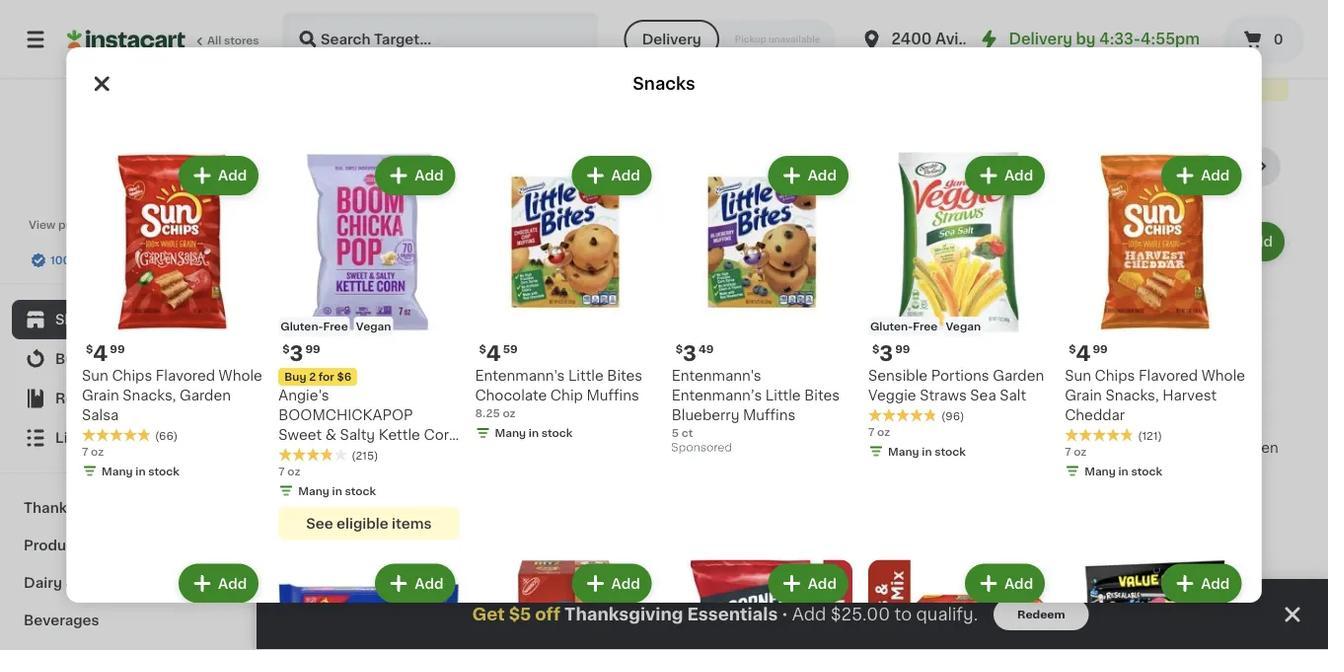 Task type: describe. For each thing, give the bounding box(es) containing it.
0
[[1274, 33, 1284, 46]]

thanksgiving inside treatment tracker modal dialog
[[565, 607, 684, 623]]

0 horizontal spatial thanksgiving
[[24, 501, 118, 515]]

(66) for ★★★★★
[[369, 502, 392, 513]]

buy for buy 2 for $6
[[285, 372, 307, 383]]

flavored for (96)
[[156, 369, 216, 383]]

snacks dialog
[[66, 47, 1262, 650]]

(50+)
[[1118, 160, 1157, 174]]

pricing
[[58, 220, 97, 230]]

2400
[[892, 32, 932, 46]]

3 inside $ 3 buy 2 for $6
[[509, 414, 523, 435]]

entenmann's for entenmann's little bites chocolate chip muffins 8.25 oz
[[476, 369, 565, 383]]

see for ★★★★★
[[528, 588, 555, 602]]

grain for ★★★★★
[[296, 460, 333, 474]]

16 oz
[[498, 13, 526, 24]]

little inside the entenmann's entenmann's little bites blueberry muffins
[[901, 460, 937, 474]]

guarantee
[[152, 255, 209, 266]]

lists link
[[12, 419, 240, 458]]

$ 4 59 for ★★★★★
[[704, 414, 742, 435]]

ritz fresh stacks original crackers
[[1103, 0, 1279, 27]]

free for (215)
[[324, 322, 348, 332]]

8
[[700, 32, 707, 43]]

7 oz inside item carousel region
[[296, 518, 318, 528]]

sun for ★★★★★
[[296, 441, 323, 454]]

see eligible items button for ★★★★★
[[498, 578, 684, 612]]

grain for (96)
[[82, 389, 119, 403]]

straws for (96)
[[920, 389, 967, 403]]

•
[[782, 607, 788, 623]]

blueberry for entenmann's entenmann's little bites blueberry muffins 5 ct
[[672, 409, 740, 423]]

2 inside snacks dialog
[[309, 372, 316, 383]]

entenmann's little bites chocolate chip muffins 8.25 oz
[[476, 369, 643, 419]]

angie's
[[279, 389, 330, 403]]

not
[[140, 220, 161, 230]]

2 horizontal spatial $ 4 99
[[1069, 343, 1109, 364]]

bites inside entenmann's little bites chocolate chip muffins 8.25 oz
[[608, 369, 643, 383]]

sun for (96)
[[82, 369, 109, 383]]

cheddar
[[1066, 409, 1126, 423]]

lb
[[909, 31, 919, 42]]

0 horizontal spatial $ 3 99
[[283, 343, 321, 364]]

sea for (96)
[[971, 389, 997, 403]]

gluten- for (96)
[[871, 322, 914, 332]]

aviation
[[936, 32, 998, 46]]

8 oz button
[[700, 0, 886, 67]]

whole inside sun chips flavored whole grain snacks, harvest cheddar
[[1202, 369, 1246, 383]]

4:55pm
[[1141, 32, 1200, 46]]

original
[[1225, 0, 1279, 7]]

add inside treatment tracker modal dialog
[[792, 607, 827, 623]]

buy inside $ 3 buy 2 for $6
[[504, 443, 526, 454]]

dairy
[[24, 576, 62, 590]]

see eligible items for ★★★★★
[[528, 588, 654, 602]]

sun inside sun chips flavored whole grain snacks, harvest cheddar
[[1066, 369, 1092, 383]]

shop link
[[12, 300, 240, 340]]

$ 3 49 for ★★★★★
[[905, 414, 943, 435]]

flavored inside sun chips flavored whole grain snacks, harvest cheddar
[[1139, 369, 1199, 383]]

all stores
[[207, 35, 259, 46]]

buy it again link
[[12, 340, 240, 379]]

it
[[87, 352, 96, 366]]

muffins for entenmann's entenmann's little bites blueberry muffins 5 ct
[[744, 409, 796, 423]]

oz inside entenmann's little bites chocolate chip muffins 8.25 oz
[[503, 408, 516, 419]]

by
[[1077, 32, 1096, 46]]

vegan for (215)
[[356, 322, 392, 332]]

get $5 off thanksgiving essentials • add $25.00 to qualify.
[[472, 607, 978, 623]]

chips for (96)
[[112, 369, 153, 383]]

sponsored badge image for (105)
[[901, 46, 961, 57]]

(105)
[[1176, 35, 1204, 46]]

0 vertical spatial see
[[1133, 78, 1160, 92]]

fresh
[[1133, 0, 1172, 7]]

angie's boomchickapop sweet & salty kettle corn popcorn
[[279, 389, 458, 462]]

grain inside sun chips flavored whole grain snacks, harvest cheddar
[[1066, 389, 1103, 403]]

little inside entenmann's little bites chocolate chip muffins 8.25 oz
[[569, 369, 604, 383]]

items for (96)
[[392, 517, 432, 531]]

2 inside $ 3 buy 2 for $6
[[528, 443, 535, 454]]

4 up 8.25
[[487, 343, 501, 364]]

8 oz
[[700, 32, 723, 43]]

salty
[[340, 429, 376, 442]]

$ 3 99 for (96)
[[873, 343, 911, 364]]

corn
[[424, 429, 458, 442]]

eligible for ★★★★★
[[558, 588, 610, 602]]

chips inside sun chips flavored whole grain snacks, harvest cheddar
[[1096, 369, 1136, 383]]

$ 3 buy 2 for $6
[[502, 414, 571, 454]]

view pricing policy. not affiliated with instacart. link
[[16, 217, 236, 249]]

$ inside $ 3 buy 2 for $6
[[502, 415, 509, 426]]

& inside angie's boomchickapop sweet & salty kettle corn popcorn
[[326, 429, 337, 442]]

gluten-free vegan for ★★★★★
[[1105, 393, 1216, 404]]

$ 4 59 for (96)
[[479, 343, 518, 364]]

muffins for entenmann's little bites chocolate chip muffins
[[811, 460, 864, 474]]

sun chips flavored whole grain snacks, garden salsa for (96)
[[82, 369, 263, 423]]

chocolate for entenmann's little bites chocolate chip muffins 8.25 oz
[[476, 389, 547, 403]]

qualify.
[[917, 607, 978, 623]]

delivery for delivery by 4:33-4:55pm
[[1009, 32, 1073, 46]]

ritz
[[1103, 0, 1130, 7]]

produce link
[[12, 527, 240, 565]]

eggs
[[80, 576, 116, 590]]

redeem
[[1018, 610, 1066, 620]]

sun chips flavored whole grain snacks, harvest cheddar
[[1066, 369, 1246, 423]]

lists
[[55, 431, 89, 445]]

target
[[103, 196, 149, 210]]

instacart.
[[108, 235, 161, 246]]

snacks, for ★★★★★
[[337, 460, 390, 474]]

bites inside the entenmann's entenmann's little bites blueberry muffins
[[940, 460, 976, 474]]

eligible for (96)
[[337, 517, 389, 531]]

0 vertical spatial eligible
[[1164, 78, 1216, 92]]

delivery button
[[625, 20, 719, 59]]

instacart logo image
[[67, 28, 186, 51]]

target link
[[82, 103, 169, 213]]

stores
[[224, 35, 259, 46]]

produce
[[24, 539, 84, 553]]

oz inside item carousel region
[[305, 518, 318, 528]]

entenmann's for entenmann's entenmann's little bites blueberry muffins 5 ct
[[672, 389, 763, 403]]

boomchickapop
[[279, 409, 414, 423]]

ct
[[682, 428, 694, 439]]

100% satisfaction guarantee button
[[31, 249, 221, 268]]

salt for ★★★★★
[[1235, 460, 1261, 474]]

delivery by 4:33-4:55pm
[[1009, 32, 1200, 46]]

59 for (96)
[[503, 344, 518, 355]]

vegan for (96)
[[946, 322, 982, 332]]

16 oz button
[[498, 0, 684, 26]]

redeem button
[[994, 599, 1089, 631]]

dairy & eggs link
[[12, 565, 240, 602]]

service type group
[[625, 20, 837, 59]]

100%
[[50, 255, 80, 266]]

popcorn
[[279, 448, 338, 462]]

dr
[[1001, 32, 1020, 46]]

satisfaction
[[83, 255, 149, 266]]

$6 inside snacks dialog
[[337, 372, 352, 383]]

gluten-free vegan for (96)
[[871, 322, 982, 332]]

whole for ★★★★★
[[433, 441, 477, 454]]

get
[[472, 607, 505, 623]]

(215)
[[352, 450, 379, 461]]

entenmann's for entenmann's little bites chocolate chip muffins
[[700, 441, 789, 454]]

portions for ★★★★★
[[1166, 441, 1224, 454]]

sun chips flavored whole grain snacks, garden salsa for ★★★★★
[[296, 441, 477, 494]]

off
[[535, 607, 561, 623]]

salsa for ★★★★★
[[296, 480, 333, 494]]

$5
[[509, 607, 531, 623]]

shop
[[55, 313, 92, 327]]

with
[[81, 235, 105, 246]]

gluten-free vegan up $ 3 buy 2 for $6
[[500, 393, 611, 404]]

item carousel region
[[296, 147, 1289, 624]]

beverages link
[[12, 602, 240, 640]]

snacks, inside sun chips flavored whole grain snacks, harvest cheddar
[[1106, 389, 1160, 403]]

$25.00
[[831, 607, 891, 623]]

snacks, for (96)
[[123, 389, 176, 403]]

again
[[100, 352, 139, 366]]

(3.58k)
[[974, 15, 1015, 26]]

items inside product 'group'
[[1219, 78, 1259, 92]]

entenmann's entenmann's little bites blueberry muffins 5 ct
[[672, 369, 840, 439]]

for inside $ 3 buy 2 for $6
[[538, 443, 554, 454]]

for inside snacks dialog
[[319, 372, 335, 383]]

flavored for ★★★★★
[[370, 441, 429, 454]]

5
[[672, 428, 679, 439]]

2400 aviation dr
[[892, 32, 1020, 46]]



Task type: locate. For each thing, give the bounding box(es) containing it.
little inside entenmann's little bites chocolate chip muffins
[[793, 441, 828, 454]]

sun chips flavored whole grain snacks, garden salsa
[[82, 369, 263, 423], [296, 441, 477, 494]]

veggie inside snacks dialog
[[869, 389, 917, 403]]

49 for (96)
[[699, 344, 714, 355]]

8.25
[[476, 408, 500, 419]]

whole inside item carousel region
[[433, 441, 477, 454]]

2 horizontal spatial grain
[[1066, 389, 1103, 403]]

entenmann's up the ct
[[672, 389, 763, 403]]

muffins for entenmann's entenmann's little bites blueberry muffins
[[901, 480, 954, 494]]

eligible up off at the bottom of the page
[[558, 588, 610, 602]]

1 vertical spatial sponsored badge image
[[672, 443, 732, 454]]

sensible portions garden veggie straws sea salt inside snacks dialog
[[869, 369, 1045, 403]]

sun chips flavored whole grain snacks, garden salsa inside item carousel region
[[296, 441, 477, 494]]

$ 3 49 up entenmann's entenmann's little bites blueberry muffins 5 ct
[[676, 343, 714, 364]]

1 horizontal spatial chips
[[326, 441, 366, 454]]

entenmann's inside the entenmann's entenmann's little bites blueberry muffins
[[901, 441, 991, 454]]

sweet
[[279, 429, 322, 442]]

whole for (96)
[[219, 369, 263, 383]]

product group containing ritz fresh stacks original crackers
[[1103, 0, 1289, 123]]

sponsored badge image for vegan
[[672, 443, 732, 454]]

1 vertical spatial view
[[29, 220, 56, 230]]

2 vertical spatial eligible
[[558, 588, 610, 602]]

1 horizontal spatial salsa
[[296, 480, 333, 494]]

sensible for (96)
[[869, 369, 928, 383]]

stacks
[[1175, 0, 1222, 7]]

sun down buy it again
[[82, 369, 109, 383]]

1 horizontal spatial chocolate
[[700, 460, 772, 474]]

sun
[[82, 369, 109, 383], [1066, 369, 1092, 383], [296, 441, 323, 454]]

$ 4 99 up cheddar at right
[[1069, 343, 1109, 364]]

59 up entenmann's little bites chocolate chip muffins 8.25 oz
[[503, 344, 518, 355]]

snacks, down buy it again link
[[123, 389, 176, 403]]

whole down 8.25
[[433, 441, 477, 454]]

sea inside item carousel region
[[1205, 460, 1231, 474]]

gluten-free vegan
[[281, 322, 392, 332], [871, 322, 982, 332], [500, 393, 611, 404], [1105, 393, 1216, 404]]

1 vertical spatial chocolate
[[700, 460, 772, 474]]

$6 inside $ 3 buy 2 for $6
[[556, 443, 571, 454]]

grain down buy it again
[[82, 389, 119, 403]]

straws up (96)
[[920, 389, 967, 403]]

0 vertical spatial items
[[1219, 78, 1259, 92]]

0 horizontal spatial snacks,
[[123, 389, 176, 403]]

$ 4 99 inside item carousel region
[[300, 414, 339, 435]]

0 horizontal spatial chocolate
[[476, 389, 547, 403]]

2
[[309, 372, 316, 383], [528, 443, 535, 454]]

chips up cheddar at right
[[1096, 369, 1136, 383]]

chip inside entenmann's little bites chocolate chip muffins
[[775, 460, 808, 474]]

$ 4 99 for (96)
[[86, 343, 125, 364]]

recipes link
[[12, 379, 240, 419]]

1
[[901, 31, 906, 42]]

items inside item carousel region
[[614, 588, 654, 602]]

0 vertical spatial $6
[[337, 372, 352, 383]]

entenmann's for entenmann's entenmann's little bites blueberry muffins
[[901, 441, 991, 454]]

target logo image
[[82, 103, 169, 190]]

49 for ★★★★★
[[928, 415, 943, 426]]

salsa down the popcorn
[[296, 480, 333, 494]]

0 vertical spatial entenmann's
[[672, 389, 763, 403]]

view
[[1061, 160, 1095, 174], [29, 220, 56, 230]]

treatment tracker modal dialog
[[257, 579, 1329, 650]]

chip down entenmann's entenmann's little bites blueberry muffins 5 ct
[[775, 460, 808, 474]]

$ 4 59
[[479, 343, 518, 364], [704, 414, 742, 435]]

1 horizontal spatial sensible
[[1103, 441, 1163, 454]]

sponsored badge image down the ct
[[672, 443, 732, 454]]

2 vertical spatial see
[[528, 588, 555, 602]]

thanksgiving up produce
[[24, 501, 118, 515]]

1 vertical spatial &
[[65, 576, 77, 590]]

delivery down '16 oz' button on the top of the page
[[642, 33, 702, 46]]

eligible inside item carousel region
[[558, 588, 610, 602]]

dairy & eggs
[[24, 576, 116, 590]]

entenmann's inside entenmann's little bites chocolate chip muffins
[[700, 441, 789, 454]]

sensible portions garden veggie straws sea salt down harvest
[[1103, 441, 1279, 474]]

garden
[[994, 369, 1045, 383], [180, 389, 231, 403], [1228, 441, 1279, 454], [394, 460, 445, 474]]

snacks inside dialog
[[633, 76, 696, 92]]

4 up cheddar at right
[[1077, 343, 1091, 364]]

chip
[[551, 389, 584, 403], [775, 460, 808, 474]]

view all (50+) button
[[1053, 147, 1179, 186]]

$6 up 'boomchickapop'
[[337, 372, 352, 383]]

$ 4 59 up 8.25
[[479, 343, 518, 364]]

sun up cheddar at right
[[1066, 369, 1092, 383]]

chip for entenmann's little bites chocolate chip muffins 8.25 oz
[[551, 389, 584, 403]]

straws inside snacks dialog
[[920, 389, 967, 403]]

0 horizontal spatial blueberry
[[672, 409, 740, 423]]

1 vertical spatial 2
[[528, 443, 535, 454]]

vegan for ★★★★★
[[1181, 393, 1216, 404]]

1 horizontal spatial entenmann's
[[995, 441, 1085, 454]]

$ 3 49
[[676, 343, 714, 364], [905, 414, 943, 435]]

view inside popup button
[[1061, 160, 1095, 174]]

stock
[[542, 428, 573, 439], [935, 446, 966, 457], [149, 466, 180, 477], [1132, 466, 1163, 477], [345, 486, 376, 497], [363, 537, 394, 548], [564, 557, 595, 568]]

$ 4 59 inside snacks dialog
[[479, 343, 518, 364]]

gluten-free vegan up (121)
[[1105, 393, 1216, 404]]

add button inside item carousel region
[[1207, 224, 1283, 260]]

entenmann's down cheddar at right
[[995, 441, 1085, 454]]

gluten-
[[281, 322, 324, 332], [871, 322, 914, 332], [500, 393, 543, 404], [1105, 393, 1148, 404]]

grain inside item carousel region
[[296, 460, 333, 474]]

eligible inside snacks dialog
[[337, 517, 389, 531]]

3
[[290, 343, 304, 364], [683, 343, 697, 364], [880, 343, 894, 364], [509, 414, 523, 435], [913, 414, 926, 435], [1114, 414, 1128, 435]]

sun down 'boomchickapop'
[[296, 441, 323, 454]]

items for ★★★★★
[[614, 588, 654, 602]]

muffins for entenmann's little bites chocolate chip muffins 8.25 oz
[[587, 389, 640, 403]]

entenmann's down entenmann's entenmann's little bites blueberry muffins 5 ct
[[700, 441, 789, 454]]

see for (96)
[[306, 517, 334, 531]]

(66) for (96)
[[155, 431, 178, 441]]

49 up the entenmann's entenmann's little bites blueberry muffins
[[928, 415, 943, 426]]

chips inside item carousel region
[[326, 441, 366, 454]]

whole
[[219, 369, 263, 383], [1202, 369, 1246, 383], [433, 441, 477, 454]]

view all (50+)
[[1061, 160, 1157, 174]]

(66) inside snacks dialog
[[155, 431, 178, 441]]

4 down shop "link"
[[93, 343, 108, 364]]

4 right the ct
[[711, 414, 726, 435]]

straws for ★★★★★
[[1155, 460, 1202, 474]]

straws
[[920, 389, 967, 403], [1155, 460, 1202, 474]]

many
[[495, 428, 527, 439], [889, 446, 920, 457], [102, 466, 133, 477], [1085, 466, 1117, 477], [299, 486, 330, 497], [316, 537, 347, 548], [518, 557, 549, 568]]

$ 4 99
[[86, 343, 125, 364], [1069, 343, 1109, 364], [300, 414, 339, 435]]

1 horizontal spatial grain
[[296, 460, 333, 474]]

entenmann's for entenmann's entenmann's little bites blueberry muffins 5 ct
[[672, 369, 762, 383]]

portions inside snacks dialog
[[932, 369, 990, 383]]

$ 4 99 for ★★★★★
[[300, 414, 339, 435]]

sensible
[[869, 369, 928, 383], [1103, 441, 1163, 454]]

kettle
[[379, 429, 421, 442]]

crackers
[[1103, 13, 1165, 27]]

59
[[503, 344, 518, 355], [728, 415, 742, 426]]

chip for entenmann's little bites chocolate chip muffins
[[775, 460, 808, 474]]

0 vertical spatial thanksgiving
[[24, 501, 118, 515]]

gluten-free vegan for (215)
[[281, 322, 392, 332]]

see eligible items down '(105)'
[[1133, 78, 1259, 92]]

muffins inside entenmann's little bites chocolate chip muffins
[[811, 460, 864, 474]]

1 horizontal spatial $ 4 59
[[704, 414, 742, 435]]

2 horizontal spatial eligible
[[1164, 78, 1216, 92]]

to
[[895, 607, 912, 623]]

bites inside entenmann's little bites chocolate chip muffins
[[832, 441, 867, 454]]

view pricing policy. not affiliated with instacart.
[[29, 220, 214, 246]]

$ 3 99 for ★★★★★
[[1107, 414, 1145, 435]]

snacks, up cheddar at right
[[1106, 389, 1160, 403]]

1 horizontal spatial $ 3 99
[[873, 343, 911, 364]]

0 vertical spatial chocolate
[[476, 389, 547, 403]]

16
[[498, 13, 510, 24]]

1 horizontal spatial chip
[[775, 460, 808, 474]]

1 vertical spatial for
[[538, 443, 554, 454]]

chocolate for entenmann's little bites chocolate chip muffins
[[700, 460, 772, 474]]

4:33-
[[1100, 32, 1141, 46]]

1 horizontal spatial items
[[614, 588, 654, 602]]

2 horizontal spatial buy
[[504, 443, 526, 454]]

1 vertical spatial entenmann's
[[995, 441, 1085, 454]]

1 vertical spatial eligible
[[337, 517, 389, 531]]

2 vertical spatial items
[[614, 588, 654, 602]]

100% satisfaction guarantee
[[50, 255, 209, 266]]

sea inside snacks dialog
[[971, 389, 997, 403]]

2 vertical spatial see eligible items
[[528, 588, 654, 602]]

entenmann's up the ct
[[672, 369, 762, 383]]

eligible down (215)
[[337, 517, 389, 531]]

0 vertical spatial see eligible items button
[[1103, 68, 1289, 102]]

add inside item carousel region
[[1244, 235, 1273, 249]]

see eligible items button for (96)
[[279, 507, 460, 541]]

thanksgiving link
[[12, 490, 240, 527]]

grain down sweet
[[296, 460, 333, 474]]

salt for (96)
[[1000, 389, 1027, 403]]

veggie for (96)
[[869, 389, 917, 403]]

(96)
[[942, 411, 965, 422]]

sensible portions garden veggie straws sea salt inside item carousel region
[[1103, 441, 1279, 474]]

&
[[326, 429, 337, 442], [65, 576, 77, 590]]

$6 down entenmann's little bites chocolate chip muffins 8.25 oz
[[556, 443, 571, 454]]

2 horizontal spatial see eligible items
[[1133, 78, 1259, 92]]

items up get $5 off thanksgiving essentials • add $25.00 to qualify.
[[614, 588, 654, 602]]

2 vertical spatial see eligible items button
[[498, 578, 684, 612]]

0 horizontal spatial 2
[[309, 372, 316, 383]]

sponsored badge image
[[901, 46, 961, 57], [672, 443, 732, 454]]

view left all
[[1061, 160, 1095, 174]]

portions right (121)
[[1166, 441, 1224, 454]]

salt
[[1000, 389, 1027, 403], [1235, 460, 1261, 474]]

2400 aviation dr button
[[860, 12, 1020, 67]]

items down the kettle
[[392, 517, 432, 531]]

gluten- for (215)
[[281, 322, 324, 332]]

view for view pricing policy. not affiliated with instacart.
[[29, 220, 56, 230]]

7 inside item carousel region
[[296, 518, 302, 528]]

0 horizontal spatial straws
[[920, 389, 967, 403]]

blueberry for entenmann's entenmann's little bites blueberry muffins
[[979, 460, 1047, 474]]

blueberry
[[672, 409, 740, 423], [979, 460, 1047, 474]]

portions inside item carousel region
[[1166, 441, 1224, 454]]

0 horizontal spatial $6
[[337, 372, 352, 383]]

1 vertical spatial $ 3 49
[[905, 414, 943, 435]]

sensible portions garden veggie straws sea salt for (96)
[[869, 369, 1045, 403]]

veggie inside item carousel region
[[1103, 460, 1151, 474]]

$ 4 99 down angie's
[[300, 414, 339, 435]]

& left eggs
[[65, 576, 77, 590]]

little inside entenmann's entenmann's little bites blueberry muffins 5 ct
[[766, 389, 801, 403]]

2 horizontal spatial $ 3 99
[[1107, 414, 1145, 435]]

snacks, down 'salty'
[[337, 460, 390, 474]]

sea for ★★★★★
[[1205, 460, 1231, 474]]

0 vertical spatial snacks
[[633, 76, 696, 92]]

1 vertical spatial portions
[[1166, 441, 1224, 454]]

entenmann's down (96)
[[901, 441, 991, 454]]

0 horizontal spatial grain
[[82, 389, 119, 403]]

buy for buy it again
[[55, 352, 83, 366]]

snacks,
[[123, 389, 176, 403], [1106, 389, 1160, 403], [337, 460, 390, 474]]

4 down angie's
[[307, 414, 322, 435]]

chips for ★★★★★
[[326, 441, 366, 454]]

$ 3 49 inside item carousel region
[[905, 414, 943, 435]]

gluten-free vegan up buy 2 for $6 in the bottom of the page
[[281, 322, 392, 332]]

1 vertical spatial thanksgiving
[[565, 607, 684, 623]]

★★★★★
[[1103, 32, 1172, 46], [1103, 32, 1172, 46], [869, 408, 938, 422], [869, 408, 938, 422], [82, 428, 151, 442], [82, 428, 151, 442], [1066, 428, 1135, 442], [1066, 428, 1135, 442], [279, 448, 348, 461], [279, 448, 348, 461], [1103, 479, 1172, 493], [1103, 479, 1172, 493], [296, 499, 365, 513], [296, 499, 365, 513]]

policy.
[[100, 220, 138, 230]]

59 inside item carousel region
[[728, 415, 742, 426]]

view for view all (50+)
[[1061, 160, 1095, 174]]

49 inside item carousel region
[[928, 415, 943, 426]]

eligible down '(105)'
[[1164, 78, 1216, 92]]

entenmann's up 8.25
[[476, 369, 565, 383]]

buy inside snacks dialog
[[285, 372, 307, 383]]

0 vertical spatial $ 3 49
[[676, 343, 714, 364]]

chocolate up 8.25
[[476, 389, 547, 403]]

0 horizontal spatial flavored
[[156, 369, 216, 383]]

salsa inside item carousel region
[[296, 480, 333, 494]]

see eligible items down (215)
[[306, 517, 432, 531]]

see eligible items up off at the bottom of the page
[[528, 588, 654, 602]]

bites inside entenmann's entenmann's little bites blueberry muffins 5 ct
[[805, 389, 840, 403]]

1 horizontal spatial snacks,
[[337, 460, 390, 474]]

sea down harvest
[[1205, 460, 1231, 474]]

chocolate inside entenmann's little bites chocolate chip muffins
[[700, 460, 772, 474]]

0 horizontal spatial veggie
[[869, 389, 917, 403]]

chips down 'boomchickapop'
[[326, 441, 366, 454]]

muffins inside the entenmann's entenmann's little bites blueberry muffins
[[901, 480, 954, 494]]

grain up cheddar at right
[[1066, 389, 1103, 403]]

items down 0 button
[[1219, 78, 1259, 92]]

1 horizontal spatial see
[[528, 588, 555, 602]]

gluten-free vegan up (96)
[[871, 322, 982, 332]]

$6
[[337, 372, 352, 383], [556, 443, 571, 454]]

1 horizontal spatial whole
[[433, 441, 477, 454]]

entenmann's
[[476, 369, 565, 383], [672, 369, 762, 383], [700, 441, 789, 454], [901, 441, 991, 454]]

delivery for delivery
[[642, 33, 702, 46]]

snacks
[[633, 76, 696, 92], [296, 156, 376, 177]]

vegan
[[356, 322, 392, 332], [946, 322, 982, 332], [575, 393, 611, 404], [1181, 393, 1216, 404]]

harvest
[[1163, 389, 1218, 403]]

for up angie's
[[319, 372, 335, 383]]

1 horizontal spatial eligible
[[558, 588, 610, 602]]

all
[[1099, 160, 1115, 174]]

product group containing (3.58k) 1 lb
[[901, 0, 1087, 62]]

$ 3 49 inside snacks dialog
[[676, 343, 714, 364]]

affiliated
[[164, 220, 214, 230]]

gluten- for ★★★★★
[[1105, 393, 1148, 404]]

see down 4:55pm
[[1133, 78, 1160, 92]]

1 vertical spatial snacks
[[296, 156, 376, 177]]

delivery
[[1009, 32, 1073, 46], [642, 33, 702, 46]]

flavored
[[156, 369, 216, 383], [1139, 369, 1199, 383], [370, 441, 429, 454]]

buy down entenmann's little bites chocolate chip muffins 8.25 oz
[[504, 443, 526, 454]]

items inside snacks dialog
[[392, 517, 432, 531]]

free for ★★★★★
[[1148, 393, 1173, 404]]

snacks inside item carousel region
[[296, 156, 376, 177]]

portions up (96)
[[932, 369, 990, 383]]

whole left buy 2 for $6 in the bottom of the page
[[219, 369, 263, 383]]

salsa inside snacks dialog
[[82, 409, 119, 423]]

1 horizontal spatial snacks
[[633, 76, 696, 92]]

straws down (121)
[[1155, 460, 1202, 474]]

0 horizontal spatial for
[[319, 372, 335, 383]]

in
[[529, 428, 539, 439], [923, 446, 933, 457], [136, 466, 146, 477], [1119, 466, 1129, 477], [333, 486, 343, 497], [350, 537, 360, 548], [552, 557, 562, 568]]

chip inside entenmann's little bites chocolate chip muffins 8.25 oz
[[551, 389, 584, 403]]

straws inside item carousel region
[[1155, 460, 1202, 474]]

sensible for ★★★★★
[[1103, 441, 1163, 454]]

0 horizontal spatial buy
[[55, 352, 83, 366]]

$ 3 49 for (96)
[[676, 343, 714, 364]]

all stores link
[[67, 12, 261, 67]]

1 horizontal spatial 59
[[728, 415, 742, 426]]

1 horizontal spatial sun chips flavored whole grain snacks, garden salsa
[[296, 441, 477, 494]]

salt inside item carousel region
[[1235, 460, 1261, 474]]

1 vertical spatial $6
[[556, 443, 571, 454]]

buy 2 for $6
[[285, 372, 352, 383]]

chips down again
[[112, 369, 153, 383]]

entenmann's inside entenmann's entenmann's little bites blueberry muffins 5 ct
[[672, 389, 763, 403]]

59 for ★★★★★
[[728, 415, 742, 426]]

delivery inside delivery by 4:33-4:55pm 'link'
[[1009, 32, 1073, 46]]

0 horizontal spatial &
[[65, 576, 77, 590]]

sponsored badge image inside product 'group'
[[901, 46, 961, 57]]

see eligible items
[[1133, 78, 1259, 92], [306, 517, 432, 531], [528, 588, 654, 602]]

delivery left by
[[1009, 32, 1073, 46]]

$ 4 59 right the ct
[[704, 414, 742, 435]]

& down 'boomchickapop'
[[326, 429, 337, 442]]

0 vertical spatial sensible portions garden veggie straws sea salt
[[869, 369, 1045, 403]]

recipes
[[55, 392, 113, 406]]

sensible portions garden veggie straws sea salt up (96)
[[869, 369, 1045, 403]]

0 horizontal spatial sensible portions garden veggie straws sea salt
[[869, 369, 1045, 403]]

sun inside item carousel region
[[296, 441, 323, 454]]

muffins inside entenmann's entenmann's little bites blueberry muffins 5 ct
[[744, 409, 796, 423]]

1 horizontal spatial $ 4 99
[[300, 414, 339, 435]]

0 vertical spatial sensible
[[869, 369, 928, 383]]

portions for (96)
[[932, 369, 990, 383]]

buy left it on the bottom of page
[[55, 352, 83, 366]]

0 vertical spatial 49
[[699, 344, 714, 355]]

0 vertical spatial sponsored badge image
[[901, 46, 961, 57]]

for down entenmann's little bites chocolate chip muffins 8.25 oz
[[538, 443, 554, 454]]

1 horizontal spatial see eligible items
[[528, 588, 654, 602]]

(3.58k) 1 lb
[[901, 15, 1015, 42]]

product group
[[901, 0, 1087, 62], [1103, 0, 1289, 123], [82, 152, 263, 483], [279, 152, 460, 541], [476, 152, 656, 445], [672, 152, 853, 459], [869, 152, 1050, 464], [1066, 152, 1246, 483], [296, 218, 482, 555], [498, 218, 684, 612], [700, 218, 886, 517], [901, 218, 1087, 530], [1103, 218, 1289, 535], [82, 560, 263, 650], [279, 560, 460, 650], [476, 560, 656, 650], [672, 560, 853, 650], [869, 560, 1050, 650], [1066, 560, 1246, 650]]

0 vertical spatial &
[[326, 429, 337, 442]]

salsa for (96)
[[82, 409, 119, 423]]

0 vertical spatial straws
[[920, 389, 967, 403]]

2 horizontal spatial snacks,
[[1106, 389, 1160, 403]]

sensible inside item carousel region
[[1103, 441, 1163, 454]]

1 vertical spatial buy
[[285, 372, 307, 383]]

2 horizontal spatial whole
[[1202, 369, 1246, 383]]

1 horizontal spatial blueberry
[[979, 460, 1047, 474]]

delivery by 4:33-4:55pm link
[[978, 28, 1200, 51]]

portions
[[932, 369, 990, 383], [1166, 441, 1224, 454]]

see eligible items inside item carousel region
[[528, 588, 654, 602]]

0 vertical spatial blueberry
[[672, 409, 740, 423]]

1 vertical spatial 59
[[728, 415, 742, 426]]

chip up $ 3 buy 2 for $6
[[551, 389, 584, 403]]

1 horizontal spatial portions
[[1166, 441, 1224, 454]]

0 horizontal spatial see
[[306, 517, 334, 531]]

see up off at the bottom of the page
[[528, 588, 555, 602]]

thanksgiving
[[24, 501, 118, 515], [565, 607, 684, 623]]

entenmann's little bites chocolate chip muffins
[[700, 441, 867, 474]]

whole up harvest
[[1202, 369, 1246, 383]]

0 vertical spatial chip
[[551, 389, 584, 403]]

0 horizontal spatial snacks
[[296, 156, 376, 177]]

view left pricing
[[29, 220, 56, 230]]

1 vertical spatial (66)
[[369, 502, 392, 513]]

sea up the entenmann's entenmann's little bites blueberry muffins
[[971, 389, 997, 403]]

(66) down (215)
[[369, 502, 392, 513]]

2 down entenmann's little bites chocolate chip muffins 8.25 oz
[[528, 443, 535, 454]]

59 up entenmann's little bites chocolate chip muffins
[[728, 415, 742, 426]]

free for (96)
[[914, 322, 938, 332]]

snacks, inside item carousel region
[[337, 460, 390, 474]]

0 vertical spatial for
[[319, 372, 335, 383]]

see eligible items inside snacks dialog
[[306, 517, 432, 531]]

1 vertical spatial sensible
[[1103, 441, 1163, 454]]

49 inside snacks dialog
[[699, 344, 714, 355]]

0 horizontal spatial sun chips flavored whole grain snacks, garden salsa
[[82, 369, 263, 423]]

1 vertical spatial sun chips flavored whole grain snacks, garden salsa
[[296, 441, 477, 494]]

buy up angie's
[[285, 372, 307, 383]]

0 horizontal spatial chip
[[551, 389, 584, 403]]

entenmann's inside entenmann's little bites chocolate chip muffins 8.25 oz
[[476, 369, 565, 383]]

see inside snacks dialog
[[306, 517, 334, 531]]

(66) inside item carousel region
[[369, 502, 392, 513]]

7
[[869, 427, 875, 438], [82, 446, 89, 457], [1066, 446, 1072, 457], [279, 466, 285, 477], [296, 518, 302, 528]]

salsa
[[82, 409, 119, 423], [296, 480, 333, 494]]

1 horizontal spatial 2
[[528, 443, 535, 454]]

buy it again
[[55, 352, 139, 366]]

(66)
[[155, 431, 178, 441], [369, 502, 392, 513]]

2 horizontal spatial items
[[1219, 78, 1259, 92]]

delivery inside the delivery button
[[642, 33, 702, 46]]

all
[[207, 35, 221, 46]]

blueberry inside the entenmann's entenmann's little bites blueberry muffins
[[979, 460, 1047, 474]]

(121)
[[1139, 431, 1163, 441]]

see inside item carousel region
[[528, 588, 555, 602]]

see down the popcorn
[[306, 517, 334, 531]]

sensible inside snacks dialog
[[869, 369, 928, 383]]

$ 3 99 inside item carousel region
[[1107, 414, 1145, 435]]

$ 4 59 inside item carousel region
[[704, 414, 742, 435]]

sponsored badge image down lb
[[901, 46, 961, 57]]

sensible portions garden veggie straws sea salt for ★★★★★
[[1103, 441, 1279, 474]]

2 horizontal spatial see
[[1133, 78, 1160, 92]]

$ 3 49 up the entenmann's entenmann's little bites blueberry muffins
[[905, 414, 943, 435]]

0 horizontal spatial salt
[[1000, 389, 1027, 403]]

see eligible items for (96)
[[306, 517, 432, 531]]

$ 4 99 down shop "link"
[[86, 343, 125, 364]]

flavored inside item carousel region
[[370, 441, 429, 454]]

chocolate down entenmann's entenmann's little bites blueberry muffins 5 ct
[[700, 460, 772, 474]]

49
[[699, 344, 714, 355], [928, 415, 943, 426]]

1 vertical spatial see eligible items
[[306, 517, 432, 531]]

sponsored badge image inside snacks dialog
[[672, 443, 732, 454]]

7 oz
[[869, 427, 891, 438], [82, 446, 104, 457], [1066, 446, 1087, 457], [279, 466, 301, 477], [296, 518, 318, 528]]

0 horizontal spatial see eligible items
[[306, 517, 432, 531]]

salsa down recipes on the left of page
[[82, 409, 119, 423]]

49 up entenmann's entenmann's little bites blueberry muffins 5 ct
[[699, 344, 714, 355]]

0 horizontal spatial sensible
[[869, 369, 928, 383]]

muffins inside entenmann's little bites chocolate chip muffins 8.25 oz
[[587, 389, 640, 403]]

2 up angie's
[[309, 372, 316, 383]]

entenmann's entenmann's little bites blueberry muffins
[[901, 441, 1085, 494]]

free
[[324, 322, 348, 332], [914, 322, 938, 332], [543, 393, 567, 404], [1148, 393, 1173, 404]]

None search field
[[282, 12, 599, 67]]

59 inside snacks dialog
[[503, 344, 518, 355]]

blueberry inside entenmann's entenmann's little bites blueberry muffins 5 ct
[[672, 409, 740, 423]]

entenmann's inside the entenmann's entenmann's little bites blueberry muffins
[[995, 441, 1085, 454]]

see
[[1133, 78, 1160, 92], [306, 517, 334, 531], [528, 588, 555, 602]]

chocolate inside entenmann's little bites chocolate chip muffins 8.25 oz
[[476, 389, 547, 403]]

1 horizontal spatial straws
[[1155, 460, 1202, 474]]

thanksgiving right off at the bottom of the page
[[565, 607, 684, 623]]

entenmann's for entenmann's entenmann's little bites blueberry muffins
[[995, 441, 1085, 454]]

0 vertical spatial salt
[[1000, 389, 1027, 403]]

(66) down the recipes "link"
[[155, 431, 178, 441]]

1 horizontal spatial veggie
[[1103, 460, 1151, 474]]

entenmann's inside entenmann's entenmann's little bites blueberry muffins 5 ct
[[672, 369, 762, 383]]

1 horizontal spatial sensible portions garden veggie straws sea salt
[[1103, 441, 1279, 474]]

0 button
[[1224, 16, 1305, 63]]

salt inside snacks dialog
[[1000, 389, 1027, 403]]

1 vertical spatial veggie
[[1103, 460, 1151, 474]]

beverages
[[24, 614, 99, 628]]

veggie for ★★★★★
[[1103, 460, 1151, 474]]

taste the season in every sip image
[[297, 640, 704, 650]]

0 horizontal spatial eligible
[[337, 517, 389, 531]]



Task type: vqa. For each thing, say whether or not it's contained in the screenshot.
left the recipe card group
no



